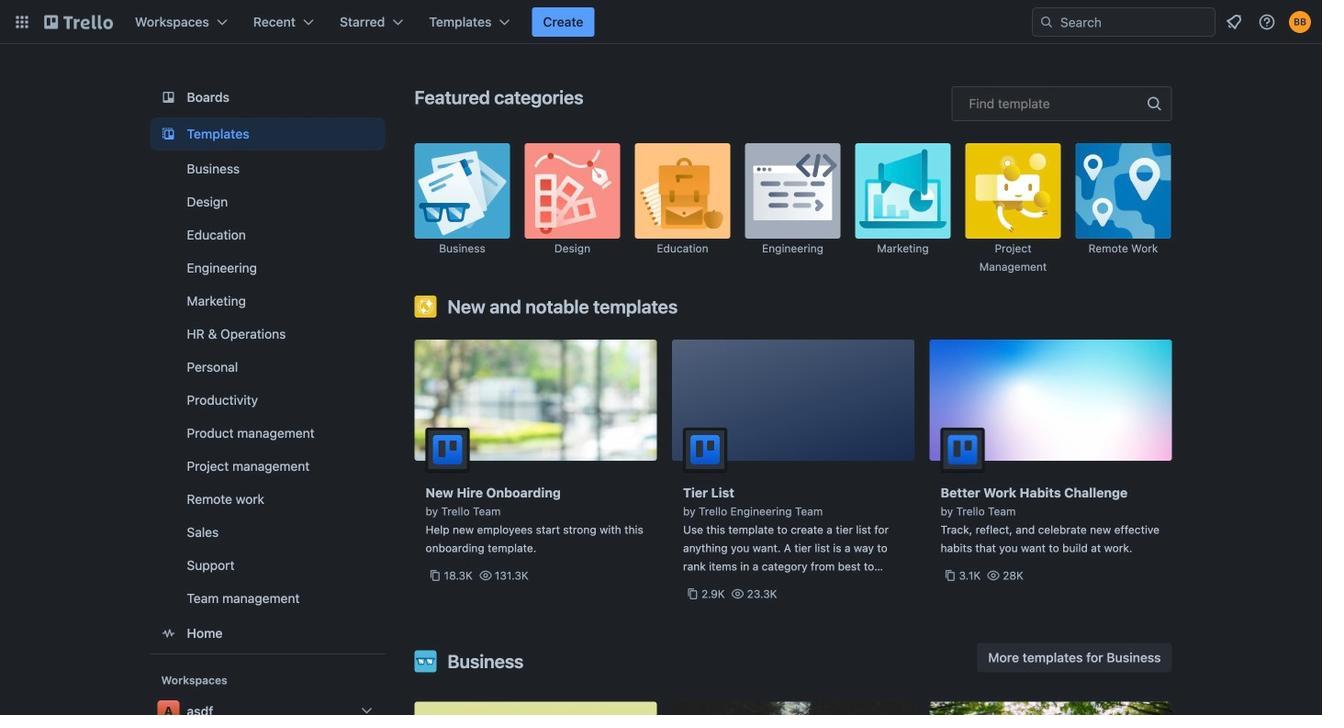 Task type: locate. For each thing, give the bounding box(es) containing it.
board image
[[158, 86, 180, 108]]

bob builder (bobbuilder40) image
[[1289, 11, 1312, 33]]

engineering icon image
[[745, 143, 841, 239]]

0 notifications image
[[1223, 11, 1245, 33]]

marketing icon image
[[856, 143, 951, 239]]

home image
[[158, 623, 180, 645]]

remote work icon image
[[1076, 143, 1171, 239]]

None field
[[952, 86, 1172, 121]]

search image
[[1040, 15, 1054, 29]]

trello team image
[[426, 428, 470, 472]]

design icon image
[[525, 143, 620, 239]]

business icon image
[[415, 143, 510, 239], [415, 651, 437, 673]]

1 business icon image from the top
[[415, 143, 510, 239]]

Search field
[[1032, 7, 1216, 37]]

0 vertical spatial business icon image
[[415, 143, 510, 239]]

trello team image
[[941, 428, 985, 472]]

trello engineering team image
[[683, 428, 727, 472]]

1 vertical spatial business icon image
[[415, 651, 437, 673]]



Task type: vqa. For each thing, say whether or not it's contained in the screenshot.
Open information menu icon
yes



Task type: describe. For each thing, give the bounding box(es) containing it.
primary element
[[0, 0, 1323, 44]]

2 business icon image from the top
[[415, 651, 437, 673]]

template board image
[[158, 123, 180, 145]]

project management icon image
[[966, 143, 1061, 239]]

open information menu image
[[1258, 13, 1277, 31]]

back to home image
[[44, 7, 113, 37]]

education icon image
[[635, 143, 731, 239]]



